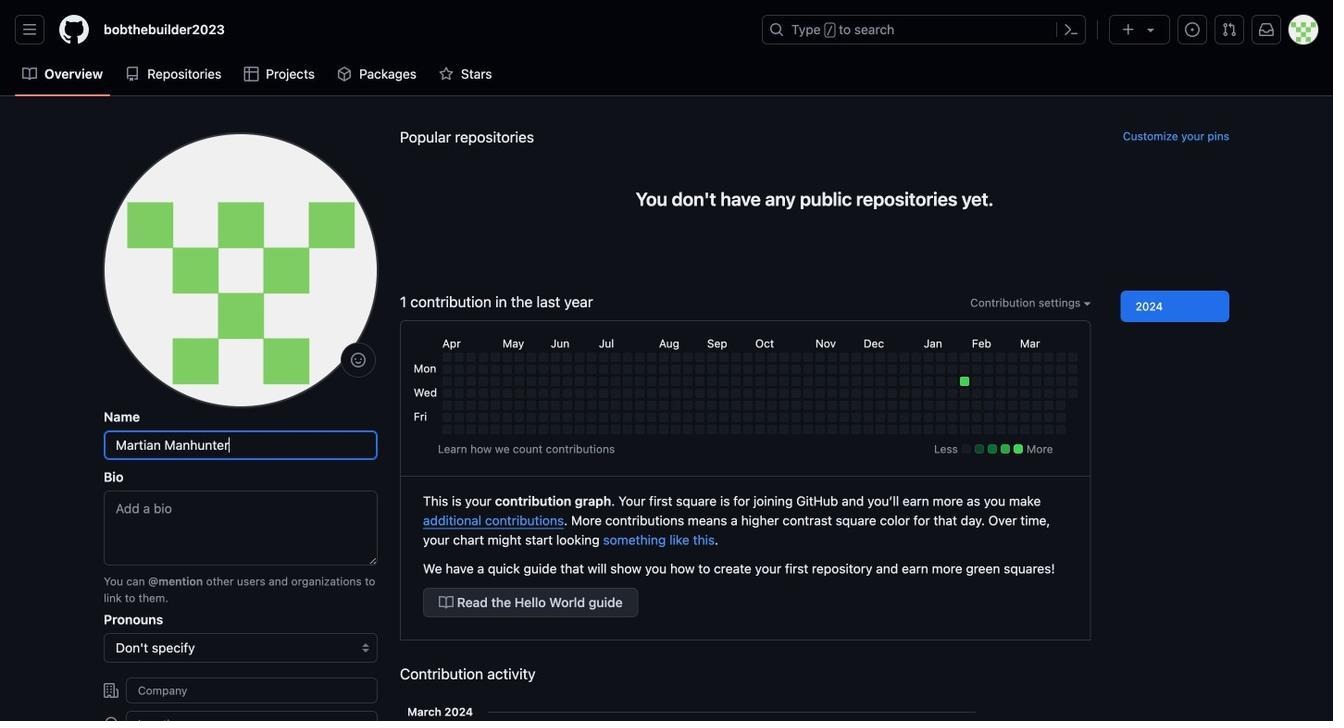 Task type: describe. For each thing, give the bounding box(es) containing it.
book image
[[439, 595, 454, 610]]

command palette image
[[1064, 22, 1078, 37]]

Add a bio text field
[[104, 491, 378, 566]]

organization image
[[104, 683, 118, 698]]

Company field
[[126, 678, 378, 704]]

git pull request image
[[1222, 22, 1237, 37]]

Name field
[[104, 430, 378, 460]]

issue opened image
[[1185, 22, 1200, 37]]

location image
[[104, 717, 118, 721]]

triangle down image
[[1143, 22, 1158, 37]]

repo image
[[125, 67, 140, 81]]

change your avatar image
[[104, 133, 378, 407]]



Task type: vqa. For each thing, say whether or not it's contained in the screenshot.
Pricing
no



Task type: locate. For each thing, give the bounding box(es) containing it.
smiley image
[[351, 353, 366, 368]]

Location field
[[126, 711, 378, 721]]

book image
[[22, 67, 37, 81]]

notifications image
[[1259, 22, 1274, 37]]

table image
[[244, 67, 259, 81]]

plus image
[[1121, 22, 1136, 37]]

homepage image
[[59, 15, 89, 44]]

star image
[[439, 67, 454, 81]]

grid
[[411, 332, 1080, 437]]

package image
[[337, 67, 352, 81]]

cell
[[442, 353, 452, 362], [454, 353, 464, 362], [466, 353, 476, 362], [478, 353, 488, 362], [490, 353, 500, 362], [503, 353, 512, 362], [515, 353, 524, 362], [527, 353, 536, 362], [539, 353, 548, 362], [551, 353, 560, 362], [563, 353, 572, 362], [575, 353, 584, 362], [587, 353, 596, 362], [599, 353, 608, 362], [611, 353, 620, 362], [623, 353, 632, 362], [635, 353, 644, 362], [647, 353, 656, 362], [659, 353, 668, 362], [671, 353, 680, 362], [683, 353, 692, 362], [695, 353, 704, 362], [707, 353, 716, 362], [719, 353, 728, 362], [731, 353, 740, 362], [743, 353, 752, 362], [755, 353, 764, 362], [767, 353, 777, 362], [779, 353, 789, 362], [791, 353, 801, 362], [803, 353, 813, 362], [815, 353, 825, 362], [827, 353, 837, 362], [839, 353, 849, 362], [852, 353, 861, 362], [864, 353, 873, 362], [876, 353, 885, 362], [888, 353, 897, 362], [900, 353, 909, 362], [912, 353, 921, 362], [924, 353, 933, 362], [936, 353, 945, 362], [948, 353, 957, 362], [960, 353, 969, 362], [972, 353, 981, 362], [984, 353, 993, 362], [996, 353, 1005, 362], [1008, 353, 1017, 362], [1020, 353, 1029, 362], [1032, 353, 1041, 362], [1044, 353, 1053, 362], [1056, 353, 1065, 362], [1068, 353, 1077, 362], [442, 365, 452, 374], [454, 365, 464, 374], [466, 365, 476, 374], [478, 365, 488, 374], [490, 365, 500, 374], [503, 365, 512, 374], [515, 365, 524, 374], [527, 365, 536, 374], [539, 365, 548, 374], [551, 365, 560, 374], [563, 365, 572, 374], [575, 365, 584, 374], [587, 365, 596, 374], [599, 365, 608, 374], [611, 365, 620, 374], [623, 365, 632, 374], [635, 365, 644, 374], [647, 365, 656, 374], [659, 365, 668, 374], [671, 365, 680, 374], [683, 365, 692, 374], [695, 365, 704, 374], [707, 365, 716, 374], [719, 365, 728, 374], [731, 365, 740, 374], [743, 365, 752, 374], [755, 365, 764, 374], [767, 365, 777, 374], [779, 365, 789, 374], [791, 365, 801, 374], [803, 365, 813, 374], [815, 365, 825, 374], [827, 365, 837, 374], [839, 365, 849, 374], [852, 365, 861, 374], [864, 365, 873, 374], [876, 365, 885, 374], [888, 365, 897, 374], [900, 365, 909, 374], [912, 365, 921, 374], [924, 365, 933, 374], [936, 365, 945, 374], [948, 365, 957, 374], [960, 365, 969, 374], [972, 365, 981, 374], [984, 365, 993, 374], [996, 365, 1005, 374], [1008, 365, 1017, 374], [1020, 365, 1029, 374], [1032, 365, 1041, 374], [1044, 365, 1053, 374], [1056, 365, 1065, 374], [1068, 365, 1077, 374], [442, 377, 452, 386], [454, 377, 464, 386], [466, 377, 476, 386], [478, 377, 488, 386], [490, 377, 500, 386], [503, 377, 512, 386], [515, 377, 524, 386], [527, 377, 536, 386], [539, 377, 548, 386], [551, 377, 560, 386], [563, 377, 572, 386], [575, 377, 584, 386], [587, 377, 596, 386], [599, 377, 608, 386], [611, 377, 620, 386], [623, 377, 632, 386], [635, 377, 644, 386], [647, 377, 656, 386], [659, 377, 668, 386], [671, 377, 680, 386], [683, 377, 692, 386], [695, 377, 704, 386], [707, 377, 716, 386], [719, 377, 728, 386], [731, 377, 740, 386], [743, 377, 752, 386], [755, 377, 764, 386], [767, 377, 777, 386], [779, 377, 789, 386], [791, 377, 801, 386], [803, 377, 813, 386], [815, 377, 825, 386], [827, 377, 837, 386], [839, 377, 849, 386], [852, 377, 861, 386], [864, 377, 873, 386], [876, 377, 885, 386], [888, 377, 897, 386], [900, 377, 909, 386], [912, 377, 921, 386], [924, 377, 933, 386], [936, 377, 945, 386], [948, 377, 957, 386], [960, 377, 969, 386], [972, 377, 981, 386], [984, 377, 993, 386], [996, 377, 1005, 386], [1008, 377, 1017, 386], [1020, 377, 1029, 386], [1032, 377, 1041, 386], [1044, 377, 1053, 386], [1056, 377, 1065, 386], [1068, 377, 1077, 386], [442, 389, 452, 398], [454, 389, 464, 398], [466, 389, 476, 398], [478, 389, 488, 398], [490, 389, 500, 398], [503, 389, 512, 398], [515, 389, 524, 398], [527, 389, 536, 398], [539, 389, 548, 398], [551, 389, 560, 398], [563, 389, 572, 398], [575, 389, 584, 398], [587, 389, 596, 398], [599, 389, 608, 398], [611, 389, 620, 398], [623, 389, 632, 398], [635, 389, 644, 398], [647, 389, 656, 398], [659, 389, 668, 398], [671, 389, 680, 398], [683, 389, 692, 398], [695, 389, 704, 398], [707, 389, 716, 398], [719, 389, 728, 398], [731, 389, 740, 398], [743, 389, 752, 398], [755, 389, 764, 398], [767, 389, 777, 398], [779, 389, 789, 398], [791, 389, 801, 398], [803, 389, 813, 398], [815, 389, 825, 398], [827, 389, 837, 398], [839, 389, 849, 398], [852, 389, 861, 398], [864, 389, 873, 398], [876, 389, 885, 398], [888, 389, 897, 398], [900, 389, 909, 398], [912, 389, 921, 398], [924, 389, 933, 398], [936, 389, 945, 398], [948, 389, 957, 398], [960, 389, 969, 398], [972, 389, 981, 398], [984, 389, 993, 398], [996, 389, 1005, 398], [1008, 389, 1017, 398], [1020, 389, 1029, 398], [1032, 389, 1041, 398], [1044, 389, 1053, 398], [1056, 389, 1065, 398], [1068, 389, 1077, 398], [442, 401, 452, 410], [454, 401, 464, 410], [466, 401, 476, 410], [478, 401, 488, 410], [490, 401, 500, 410], [503, 401, 512, 410], [515, 401, 524, 410], [527, 401, 536, 410], [539, 401, 548, 410], [551, 401, 560, 410], [563, 401, 572, 410], [575, 401, 584, 410], [587, 401, 596, 410], [599, 401, 608, 410], [611, 401, 620, 410], [623, 401, 632, 410], [635, 401, 644, 410], [647, 401, 656, 410], [659, 401, 668, 410], [671, 401, 680, 410], [683, 401, 692, 410], [695, 401, 704, 410], [707, 401, 716, 410], [719, 401, 728, 410], [731, 401, 740, 410], [743, 401, 752, 410], [755, 401, 764, 410], [767, 401, 777, 410], [779, 401, 789, 410], [791, 401, 801, 410], [803, 401, 813, 410], [815, 401, 825, 410], [827, 401, 837, 410], [839, 401, 849, 410], [852, 401, 861, 410], [864, 401, 873, 410], [876, 401, 885, 410], [888, 401, 897, 410], [900, 401, 909, 410], [912, 401, 921, 410], [924, 401, 933, 410], [936, 401, 945, 410], [948, 401, 957, 410], [960, 401, 969, 410], [972, 401, 981, 410], [984, 401, 993, 410], [996, 401, 1005, 410], [1008, 401, 1017, 410], [1020, 401, 1029, 410], [1032, 401, 1041, 410], [1044, 401, 1053, 410], [1056, 401, 1065, 410], [442, 413, 452, 422], [454, 413, 464, 422], [466, 413, 476, 422], [478, 413, 488, 422], [490, 413, 500, 422], [503, 413, 512, 422], [515, 413, 524, 422], [527, 413, 536, 422], [539, 413, 548, 422], [551, 413, 560, 422], [563, 413, 572, 422], [575, 413, 584, 422], [587, 413, 596, 422], [599, 413, 608, 422], [611, 413, 620, 422], [623, 413, 632, 422], [635, 413, 644, 422], [647, 413, 656, 422], [659, 413, 668, 422], [671, 413, 680, 422], [683, 413, 692, 422], [695, 413, 704, 422], [707, 413, 716, 422], [719, 413, 728, 422], [731, 413, 740, 422], [743, 413, 752, 422], [755, 413, 764, 422], [767, 413, 777, 422], [779, 413, 789, 422], [791, 413, 801, 422], [803, 413, 813, 422], [815, 413, 825, 422], [827, 413, 837, 422], [839, 413, 849, 422], [852, 413, 861, 422], [864, 413, 873, 422], [876, 413, 885, 422], [888, 413, 897, 422], [900, 413, 909, 422], [912, 413, 921, 422], [924, 413, 933, 422], [936, 413, 945, 422], [948, 413, 957, 422], [960, 413, 969, 422], [972, 413, 981, 422], [984, 413, 993, 422], [996, 413, 1005, 422], [1008, 413, 1017, 422], [1020, 413, 1029, 422], [1032, 413, 1041, 422], [1044, 413, 1053, 422], [1056, 413, 1065, 422], [442, 425, 452, 434], [454, 425, 464, 434], [466, 425, 476, 434], [478, 425, 488, 434], [490, 425, 500, 434], [503, 425, 512, 434], [515, 425, 524, 434], [527, 425, 536, 434], [539, 425, 548, 434], [551, 425, 560, 434], [563, 425, 572, 434], [575, 425, 584, 434], [587, 425, 596, 434], [599, 425, 608, 434], [611, 425, 620, 434], [623, 425, 632, 434], [635, 425, 644, 434], [647, 425, 656, 434], [659, 425, 668, 434], [671, 425, 680, 434], [683, 425, 692, 434], [695, 425, 704, 434], [707, 425, 716, 434], [719, 425, 728, 434], [731, 425, 740, 434], [743, 425, 752, 434], [755, 425, 764, 434], [767, 425, 777, 434], [779, 425, 789, 434], [791, 425, 801, 434], [803, 425, 813, 434], [815, 425, 825, 434], [827, 425, 837, 434], [839, 425, 849, 434], [852, 425, 861, 434], [864, 425, 873, 434], [876, 425, 885, 434], [888, 425, 897, 434], [900, 425, 909, 434], [912, 425, 921, 434], [924, 425, 933, 434], [936, 425, 945, 434], [948, 425, 957, 434], [960, 425, 969, 434], [972, 425, 981, 434], [984, 425, 993, 434], [996, 425, 1005, 434], [1008, 425, 1017, 434], [1020, 425, 1029, 434], [1032, 425, 1041, 434], [1044, 425, 1053, 434], [1056, 425, 1065, 434]]



